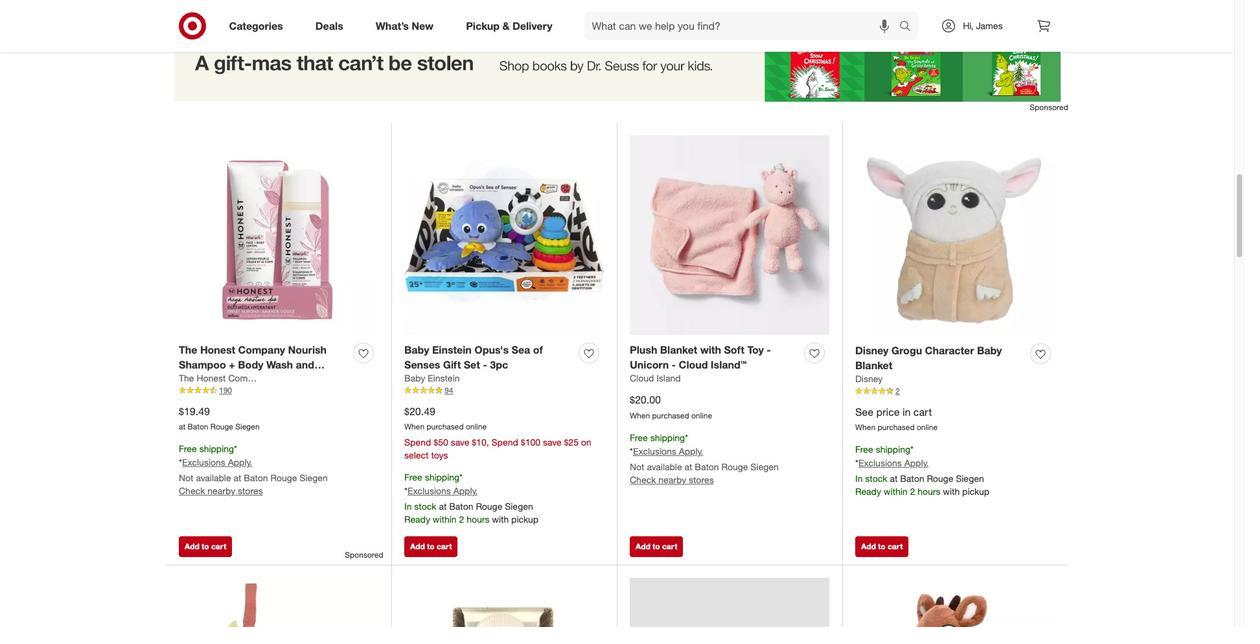 Task type: vqa. For each thing, say whether or not it's contained in the screenshot.
Duo
yes



Task type: locate. For each thing, give the bounding box(es) containing it.
1 vertical spatial with
[[944, 486, 960, 497]]

2 vertical spatial with
[[492, 514, 509, 525]]

*
[[685, 433, 689, 444], [234, 444, 237, 455], [911, 444, 914, 455], [630, 446, 633, 457], [179, 457, 182, 468], [856, 458, 859, 469], [460, 472, 463, 483], [405, 486, 408, 497]]

rouge
[[211, 422, 233, 432], [722, 462, 748, 473], [271, 473, 297, 484], [927, 473, 954, 484], [476, 501, 503, 512]]

1 horizontal spatial cloud
[[679, 358, 708, 371]]

2 the from the top
[[179, 373, 194, 384]]

baby einstein
[[405, 373, 460, 384]]

cloud
[[679, 358, 708, 371], [630, 373, 654, 384]]

1 horizontal spatial available
[[647, 462, 682, 473]]

exclusions apply. button
[[633, 445, 704, 458], [182, 457, 252, 469], [859, 457, 929, 470], [408, 485, 478, 498]]

toys
[[431, 450, 448, 461]]

when down $20.00
[[630, 411, 650, 421]]

purchased down $20.00
[[653, 411, 690, 421]]

- right set
[[483, 358, 487, 371]]

exclusions apply. button for disney grogu character baby blanket
[[859, 457, 929, 470]]

0 horizontal spatial spend
[[405, 437, 431, 448]]

hours
[[918, 486, 941, 497], [467, 514, 490, 525]]

of
[[533, 343, 543, 356]]

disney for disney
[[856, 374, 883, 385]]

sweet
[[243, 373, 274, 386]]

spend right $10,
[[492, 437, 519, 448]]

baton
[[188, 422, 208, 432], [695, 462, 719, 473], [244, 473, 268, 484], [901, 473, 925, 484], [449, 501, 474, 512]]

the honest company nourish shampoo + body wash and lotion duo - sweet almond - 18.5 fl oz image
[[179, 136, 379, 335], [179, 136, 379, 335]]

3 add to cart from the left
[[636, 542, 678, 551]]

cloud down unicorn
[[630, 373, 654, 384]]

rouge for $20.00
[[722, 462, 748, 473]]

with
[[701, 343, 722, 356], [944, 486, 960, 497], [492, 514, 509, 525]]

0 horizontal spatial check nearby stores button
[[179, 485, 263, 498]]

oz
[[188, 388, 200, 401]]

1 vertical spatial pickup
[[512, 514, 539, 525]]

- right duo
[[236, 373, 240, 386]]

1 vertical spatial disney
[[856, 374, 883, 385]]

1 horizontal spatial nearby
[[659, 475, 687, 486]]

1 add from the left
[[185, 542, 200, 551]]

1 save from the left
[[451, 437, 470, 448]]

add
[[185, 542, 200, 551], [410, 542, 425, 551], [636, 542, 651, 551], [862, 542, 876, 551]]

rudolph the red-nosed reindeer 10" baby rudolph light up musical toy - christmas image
[[856, 578, 1056, 628], [856, 578, 1056, 628]]

exclusions for plush blanket with soft toy - unicorn - cloud island™
[[633, 446, 677, 457]]

apply. down 'see price in cart when purchased online'
[[905, 458, 929, 469]]

1 disney from the top
[[856, 344, 889, 357]]

hours for cart
[[918, 486, 941, 497]]

baby down senses
[[405, 373, 425, 384]]

2 for baby einstein opus's sea of senses gift set - 3pc
[[459, 514, 464, 525]]

&
[[503, 19, 510, 32]]

add for $20.00
[[636, 542, 651, 551]]

when inside $20.49 when purchased online spend $50 save $10, spend $100 save $25 on select toys
[[405, 422, 425, 432]]

1 horizontal spatial spend
[[492, 437, 519, 448]]

rouge for see
[[927, 473, 954, 484]]

1 vertical spatial nearby
[[208, 486, 235, 497]]

the
[[179, 343, 197, 356], [179, 373, 194, 384]]

0 horizontal spatial free shipping * * exclusions apply. not available at baton rouge siegen check nearby stores
[[179, 444, 328, 497]]

when for $20.00
[[630, 411, 650, 421]]

purchased inside $20.49 when purchased online spend $50 save $10, spend $100 save $25 on select toys
[[427, 422, 464, 432]]

1 horizontal spatial within
[[884, 486, 908, 497]]

1 horizontal spatial not
[[630, 462, 645, 473]]

free down $20.00
[[630, 433, 648, 444]]

save
[[451, 437, 470, 448], [543, 437, 562, 448]]

in for price
[[856, 473, 863, 484]]

plush blanket with soft toy - unicorn - cloud island™ image
[[630, 136, 830, 335], [630, 136, 830, 335]]

aveeno baby welcome little one essentials skincare gift set includes wash, lotion & wipes - 5ct image
[[405, 578, 604, 628], [405, 578, 604, 628]]

3 to from the left
[[653, 542, 660, 551]]

2 horizontal spatial 2
[[911, 486, 916, 497]]

2 save from the left
[[543, 437, 562, 448]]

almond
[[276, 373, 314, 386]]

0 horizontal spatial nearby
[[208, 486, 235, 497]]

check nearby stores button for exclusions apply. button below $19.49 at baton rouge siegen
[[179, 485, 263, 498]]

at for $20.49
[[439, 501, 447, 512]]

to for $19.49
[[202, 542, 209, 551]]

hi,
[[964, 20, 974, 31]]

add to cart for $20.49
[[410, 542, 452, 551]]

shipping down $20.00 when purchased online
[[651, 433, 685, 444]]

cloud up the island
[[679, 358, 708, 371]]

0 vertical spatial the
[[179, 343, 197, 356]]

free shipping * * exclusions apply. not available at baton rouge siegen check nearby stores down $19.49 at baton rouge siegen
[[179, 444, 328, 497]]

1 horizontal spatial with
[[701, 343, 722, 356]]

0 vertical spatial blanket
[[661, 343, 698, 356]]

0 vertical spatial within
[[884, 486, 908, 497]]

0 vertical spatial honest
[[200, 343, 235, 356]]

0 vertical spatial stores
[[689, 475, 714, 486]]

stock down the select
[[414, 501, 437, 512]]

hi, james
[[964, 20, 1003, 31]]

rudolph the red-nosed reindeer bath squirts - christmas - 3pc image
[[630, 578, 830, 628], [630, 578, 830, 628]]

0 vertical spatial hours
[[918, 486, 941, 497]]

2 horizontal spatial purchased
[[878, 423, 915, 433]]

exclusions for baby einstein opus's sea of senses gift set - 3pc
[[408, 486, 451, 497]]

exclusions down 'see price in cart when purchased online'
[[859, 458, 902, 469]]

online inside 'see price in cart when purchased online'
[[917, 423, 938, 433]]

check
[[630, 475, 656, 486], [179, 486, 205, 497]]

1 vertical spatial stores
[[238, 486, 263, 497]]

online up $10,
[[466, 422, 487, 432]]

0 vertical spatial available
[[647, 462, 682, 473]]

nearby
[[659, 475, 687, 486], [208, 486, 235, 497]]

0 vertical spatial ready
[[856, 486, 882, 497]]

0 horizontal spatial online
[[466, 422, 487, 432]]

company for the honest company nourish shampoo + body wash and lotion duo - sweet almond - 18.5 fl oz
[[238, 343, 285, 356]]

1 vertical spatial stock
[[414, 501, 437, 512]]

add for $20.49
[[410, 542, 425, 551]]

within
[[884, 486, 908, 497], [433, 514, 457, 525]]

1 vertical spatial available
[[196, 473, 231, 484]]

cloud island link
[[630, 372, 681, 385]]

disney grogu character baby blanket
[[856, 344, 1003, 372]]

not for plush blanket with soft toy - unicorn - cloud island™'s exclusions apply. button
[[630, 462, 645, 473]]

deals link
[[305, 12, 360, 40]]

0 horizontal spatial pickup
[[512, 514, 539, 525]]

add to cart for $19.49
[[185, 542, 226, 551]]

at for $20.00
[[685, 462, 693, 473]]

exclusions apply. button down $20.00 when purchased online
[[633, 445, 704, 458]]

0 vertical spatial stock
[[866, 473, 888, 484]]

1 vertical spatial blanket
[[856, 359, 893, 372]]

save left "$25"
[[543, 437, 562, 448]]

2 to from the left
[[427, 542, 435, 551]]

disney up disney link on the right bottom of the page
[[856, 344, 889, 357]]

3 add to cart button from the left
[[630, 537, 684, 557]]

exclusions apply. button down 'see price in cart when purchased online'
[[859, 457, 929, 470]]

at inside $19.49 at baton rouge siegen
[[179, 422, 186, 432]]

within for purchased
[[433, 514, 457, 525]]

0 horizontal spatial check
[[179, 486, 205, 497]]

1 horizontal spatial stores
[[689, 475, 714, 486]]

einstein for baby einstein opus's sea of senses gift set - 3pc
[[432, 343, 472, 356]]

company up "body"
[[238, 343, 285, 356]]

stores
[[689, 475, 714, 486], [238, 486, 263, 497]]

free shipping * * exclusions apply. not available at baton rouge siegen check nearby stores
[[630, 433, 779, 486], [179, 444, 328, 497]]

1 vertical spatial the
[[179, 373, 194, 384]]

baby for baby einstein
[[405, 373, 425, 384]]

rouge for $20.49
[[476, 501, 503, 512]]

1 horizontal spatial online
[[692, 411, 713, 421]]

0 vertical spatial with
[[701, 343, 722, 356]]

online down '2' 'link'
[[917, 423, 938, 433]]

0 horizontal spatial sponsored
[[345, 550, 383, 560]]

0 vertical spatial not
[[630, 462, 645, 473]]

online inside $20.49 when purchased online spend $50 save $10, spend $100 save $25 on select toys
[[466, 422, 487, 432]]

1 horizontal spatial when
[[630, 411, 650, 421]]

shipping down toys
[[425, 472, 460, 483]]

0 horizontal spatial not
[[179, 473, 194, 484]]

see
[[856, 406, 874, 419]]

nourish
[[288, 343, 327, 356]]

check for check nearby stores 'button' associated with plush blanket with soft toy - unicorn - cloud island™'s exclusions apply. button
[[630, 475, 656, 486]]

1 horizontal spatial in
[[856, 473, 863, 484]]

1 vertical spatial sponsored
[[1030, 102, 1069, 112]]

1 horizontal spatial check
[[630, 475, 656, 486]]

$50
[[434, 437, 449, 448]]

einstein inside baby einstein opus's sea of senses gift set - 3pc
[[432, 343, 472, 356]]

0 horizontal spatial ready
[[405, 514, 430, 525]]

1 horizontal spatial blanket
[[856, 359, 893, 372]]

exclusions apply. button down toys
[[408, 485, 478, 498]]

apply.
[[679, 446, 704, 457], [228, 457, 252, 468], [905, 458, 929, 469], [454, 486, 478, 497]]

0 vertical spatial company
[[238, 343, 285, 356]]

2 horizontal spatial when
[[856, 423, 876, 433]]

- inside baby einstein opus's sea of senses gift set - 3pc
[[483, 358, 487, 371]]

2 add to cart from the left
[[410, 542, 452, 551]]

1 vertical spatial cloud
[[630, 373, 654, 384]]

purchased
[[653, 411, 690, 421], [427, 422, 464, 432], [878, 423, 915, 433]]

add for see
[[862, 542, 876, 551]]

baton inside $19.49 at baton rouge siegen
[[188, 422, 208, 432]]

* down the select
[[405, 486, 408, 497]]

baby inside disney grogu character baby blanket
[[978, 344, 1003, 357]]

1 vertical spatial hours
[[467, 514, 490, 525]]

baby inside baby einstein opus's sea of senses gift set - 3pc
[[405, 343, 429, 356]]

0 horizontal spatial blanket
[[661, 343, 698, 356]]

online inside $20.00 when purchased online
[[692, 411, 713, 421]]

with for baby einstein opus's sea of senses gift set - 3pc
[[492, 514, 509, 525]]

1 vertical spatial 2
[[911, 486, 916, 497]]

4 add to cart from the left
[[862, 542, 903, 551]]

exclusions down $20.00 when purchased online
[[633, 446, 677, 457]]

cart
[[914, 406, 932, 419], [211, 542, 226, 551], [437, 542, 452, 551], [663, 542, 678, 551], [888, 542, 903, 551]]

company down "body"
[[228, 373, 268, 384]]

0 horizontal spatial with
[[492, 514, 509, 525]]

1 horizontal spatial save
[[543, 437, 562, 448]]

when inside $20.00 when purchased online
[[630, 411, 650, 421]]

1 horizontal spatial hours
[[918, 486, 941, 497]]

when
[[630, 411, 650, 421], [405, 422, 425, 432], [856, 423, 876, 433]]

disney
[[856, 344, 889, 357], [856, 374, 883, 385]]

1 horizontal spatial ready
[[856, 486, 882, 497]]

0 vertical spatial sponsored
[[796, 4, 835, 14]]

1 vertical spatial not
[[179, 473, 194, 484]]

at down $20.00 when purchased online
[[685, 462, 693, 473]]

1 the from the top
[[179, 343, 197, 356]]

1 horizontal spatial pickup
[[963, 486, 990, 497]]

1 horizontal spatial free shipping * * exclusions apply. not available at baton rouge siegen check nearby stores
[[630, 433, 779, 486]]

check nearby stores button
[[630, 474, 714, 487], [179, 485, 263, 498]]

free shipping * * exclusions apply. in stock at  baton rouge siegen ready within 2 hours with pickup down 'see price in cart when purchased online'
[[856, 444, 990, 497]]

honest
[[200, 343, 235, 356], [197, 373, 226, 384]]

1 horizontal spatial check nearby stores button
[[630, 474, 714, 487]]

what's
[[376, 19, 409, 32]]

0 horizontal spatial free shipping * * exclusions apply. in stock at  baton rouge siegen ready within 2 hours with pickup
[[405, 472, 539, 525]]

0 horizontal spatial when
[[405, 422, 425, 432]]

honest down shampoo
[[197, 373, 226, 384]]

0 horizontal spatial stores
[[238, 486, 263, 497]]

disney up see
[[856, 374, 883, 385]]

0 vertical spatial check
[[630, 475, 656, 486]]

cloud inside plush blanket with soft toy - unicorn - cloud island™
[[679, 358, 708, 371]]

when down see
[[856, 423, 876, 433]]

exclusions for disney grogu character baby blanket
[[859, 458, 902, 469]]

and
[[296, 358, 315, 371]]

when down $20.49
[[405, 422, 425, 432]]

0 vertical spatial 2
[[896, 387, 900, 396]]

0 horizontal spatial save
[[451, 437, 470, 448]]

advertisement region
[[166, 28, 1069, 102]]

1 add to cart button from the left
[[179, 537, 232, 557]]

cloud island
[[630, 373, 681, 384]]

1 spend from the left
[[405, 437, 431, 448]]

add to cart for $20.00
[[636, 542, 678, 551]]

1 horizontal spatial 2
[[896, 387, 900, 396]]

disney inside disney grogu character baby blanket
[[856, 344, 889, 357]]

purchased inside $20.00 when purchased online
[[653, 411, 690, 421]]

available down $19.49 at baton rouge siegen
[[196, 473, 231, 484]]

0 horizontal spatial hours
[[467, 514, 490, 525]]

add to cart button for $20.00
[[630, 537, 684, 557]]

0 vertical spatial cloud
[[679, 358, 708, 371]]

to for $20.00
[[653, 542, 660, 551]]

rouge inside $19.49 at baton rouge siegen
[[211, 422, 233, 432]]

when for $20.49
[[405, 422, 425, 432]]

not
[[630, 462, 645, 473], [179, 473, 194, 484]]

save right the '$50'
[[451, 437, 470, 448]]

2 link
[[856, 386, 1056, 397]]

company
[[238, 343, 285, 356], [228, 373, 268, 384]]

1 horizontal spatial free shipping * * exclusions apply. in stock at  baton rouge siegen ready within 2 hours with pickup
[[856, 444, 990, 497]]

online
[[692, 411, 713, 421], [466, 422, 487, 432], [917, 423, 938, 433]]

free shipping * * exclusions apply. in stock at  baton rouge siegen ready within 2 hours with pickup
[[856, 444, 990, 497], [405, 472, 539, 525]]

company inside the honest company nourish shampoo + body wash and lotion duo - sweet almond - 18.5 fl oz
[[238, 343, 285, 356]]

sea
[[512, 343, 531, 356]]

1 vertical spatial company
[[228, 373, 268, 384]]

free down the $19.49
[[179, 444, 197, 455]]

the for the honest company
[[179, 373, 194, 384]]

duo
[[213, 373, 233, 386]]

categories
[[229, 19, 283, 32]]

0 vertical spatial pickup
[[963, 486, 990, 497]]

the up fl
[[179, 373, 194, 384]]

at down toys
[[439, 501, 447, 512]]

0 vertical spatial disney
[[856, 344, 889, 357]]

0 vertical spatial einstein
[[432, 343, 472, 356]]

1 vertical spatial ready
[[405, 514, 430, 525]]

2 horizontal spatial online
[[917, 423, 938, 433]]

spend up the select
[[405, 437, 431, 448]]

apply. down $20.00 when purchased online
[[679, 446, 704, 457]]

spend
[[405, 437, 431, 448], [492, 437, 519, 448]]

the inside the honest company nourish shampoo + body wash and lotion duo - sweet almond - 18.5 fl oz
[[179, 343, 197, 356]]

0 horizontal spatial stock
[[414, 501, 437, 512]]

2 disney from the top
[[856, 374, 883, 385]]

disney baby soft photo album baby and toddler learning toy - winnie the pooh image
[[179, 578, 379, 628], [179, 578, 379, 628]]

unicorn
[[630, 358, 669, 371]]

stock for when
[[414, 501, 437, 512]]

1 vertical spatial within
[[433, 514, 457, 525]]

apply. for baby einstein opus's sea of senses gift set - 3pc
[[454, 486, 478, 497]]

online down the 'island™'
[[692, 411, 713, 421]]

siegen for $20.00
[[751, 462, 779, 473]]

available
[[647, 462, 682, 473], [196, 473, 231, 484]]

what's new
[[376, 19, 434, 32]]

with for disney grogu character baby blanket
[[944, 486, 960, 497]]

1 horizontal spatial purchased
[[653, 411, 690, 421]]

0 vertical spatial nearby
[[659, 475, 687, 486]]

add to cart for see
[[862, 542, 903, 551]]

2 vertical spatial sponsored
[[345, 550, 383, 560]]

honest up +
[[200, 343, 235, 356]]

$100
[[521, 437, 541, 448]]

free down see
[[856, 444, 874, 455]]

baton for $20.00
[[695, 462, 719, 473]]

2 add from the left
[[410, 542, 425, 551]]

add to cart
[[185, 542, 226, 551], [410, 542, 452, 551], [636, 542, 678, 551], [862, 542, 903, 551]]

2 add to cart button from the left
[[405, 537, 458, 557]]

to
[[202, 542, 209, 551], [427, 542, 435, 551], [653, 542, 660, 551], [879, 542, 886, 551]]

available down $20.00 when purchased online
[[647, 462, 682, 473]]

4 add to cart button from the left
[[856, 537, 909, 557]]

at down the $19.49
[[179, 422, 186, 432]]

0 horizontal spatial purchased
[[427, 422, 464, 432]]

purchased up the '$50'
[[427, 422, 464, 432]]

shipping down 'see price in cart when purchased online'
[[876, 444, 911, 455]]

company for the honest company
[[228, 373, 268, 384]]

0 horizontal spatial in
[[405, 501, 412, 512]]

einstein up '94'
[[428, 373, 460, 384]]

1 vertical spatial check
[[179, 486, 205, 497]]

honest for the honest company nourish shampoo + body wash and lotion duo - sweet almond - 18.5 fl oz
[[200, 343, 235, 356]]

shipping down $19.49 at baton rouge siegen
[[199, 444, 234, 455]]

baby right "character" at the bottom
[[978, 344, 1003, 357]]

free down the select
[[405, 472, 423, 483]]

apply. for disney grogu character baby blanket
[[905, 458, 929, 469]]

0 horizontal spatial available
[[196, 473, 231, 484]]

2 horizontal spatial with
[[944, 486, 960, 497]]

ready for price
[[856, 486, 882, 497]]

free shipping * * exclusions apply. in stock at  baton rouge siegen ready within 2 hours with pickup down toys
[[405, 472, 539, 525]]

at down $19.49 at baton rouge siegen
[[234, 473, 241, 484]]

1 vertical spatial in
[[405, 501, 412, 512]]

shipping for plush blanket with soft toy - unicorn - cloud island™
[[651, 433, 685, 444]]

blanket inside disney grogu character baby blanket
[[856, 359, 893, 372]]

* down the $19.49
[[179, 457, 182, 468]]

einstein up gift
[[432, 343, 472, 356]]

pickup for online
[[512, 514, 539, 525]]

1 add to cart from the left
[[185, 542, 226, 551]]

at down 'see price in cart when purchased online'
[[890, 473, 898, 484]]

with inside plush blanket with soft toy - unicorn - cloud island™
[[701, 343, 722, 356]]

3 add from the left
[[636, 542, 651, 551]]

1 horizontal spatial stock
[[866, 473, 888, 484]]

0 horizontal spatial 2
[[459, 514, 464, 525]]

apply. down $10,
[[454, 486, 478, 497]]

the honest company nourish shampoo + body wash and lotion duo - sweet almond - 18.5 fl oz link
[[179, 343, 348, 401]]

4 to from the left
[[879, 542, 886, 551]]

0 horizontal spatial within
[[433, 514, 457, 525]]

new
[[412, 19, 434, 32]]

pickup
[[963, 486, 990, 497], [512, 514, 539, 525]]

honest inside the honest company nourish shampoo + body wash and lotion duo - sweet almond - 18.5 fl oz
[[200, 343, 235, 356]]

4 add from the left
[[862, 542, 876, 551]]

add to cart button for see
[[856, 537, 909, 557]]

ready
[[856, 486, 882, 497], [405, 514, 430, 525]]

1 vertical spatial honest
[[197, 373, 226, 384]]

2 vertical spatial 2
[[459, 514, 464, 525]]

online for $20.00
[[692, 411, 713, 421]]

exclusions down toys
[[408, 486, 451, 497]]

add to cart button for $19.49
[[179, 537, 232, 557]]

the up shampoo
[[179, 343, 197, 356]]

online for $20.49
[[466, 422, 487, 432]]

baby einstein opus's sea of senses gift set - 3pc image
[[405, 136, 604, 335], [405, 136, 604, 335]]

1 to from the left
[[202, 542, 209, 551]]

blanket up the island
[[661, 343, 698, 356]]

94 link
[[405, 385, 604, 397]]

disney grogu character baby blanket image
[[856, 136, 1056, 336], [856, 136, 1056, 336]]

free shipping * * exclusions apply. not available at baton rouge siegen check nearby stores down $20.00 when purchased online
[[630, 433, 779, 486]]

blanket up disney link on the right bottom of the page
[[856, 359, 893, 372]]

purchased down price on the bottom of the page
[[878, 423, 915, 433]]

cart for the honest company nourish shampoo + body wash and lotion duo - sweet almond - 18.5 fl oz
[[211, 542, 226, 551]]

1 vertical spatial einstein
[[428, 373, 460, 384]]

0 vertical spatial in
[[856, 473, 863, 484]]

$10,
[[472, 437, 489, 448]]

stock down 'see price in cart when purchased online'
[[866, 473, 888, 484]]

baby up senses
[[405, 343, 429, 356]]

2
[[896, 387, 900, 396], [911, 486, 916, 497], [459, 514, 464, 525]]



Task type: describe. For each thing, give the bounding box(es) containing it.
* down $20.00 when purchased online
[[685, 433, 689, 444]]

deals
[[316, 19, 343, 32]]

2 inside '2' 'link'
[[896, 387, 900, 396]]

cart inside 'see price in cart when purchased online'
[[914, 406, 932, 419]]

shampoo
[[179, 358, 226, 371]]

free for disney grogu character baby blanket
[[856, 444, 874, 455]]

island
[[657, 373, 681, 384]]

categories link
[[218, 12, 299, 40]]

the honest company
[[179, 373, 268, 384]]

94
[[445, 386, 453, 396]]

* down 'see price in cart when purchased online'
[[911, 444, 914, 455]]

disney link
[[856, 373, 883, 386]]

- right toy
[[767, 343, 771, 356]]

honest for the honest company
[[197, 373, 226, 384]]

baby einstein opus's sea of senses gift set - 3pc link
[[405, 343, 574, 372]]

What can we help you find? suggestions appear below search field
[[584, 12, 903, 40]]

siegen for $20.49
[[505, 501, 533, 512]]

pickup
[[466, 19, 500, 32]]

lotion
[[179, 373, 210, 386]]

the for the honest company nourish shampoo + body wash and lotion duo - sweet almond - 18.5 fl oz
[[179, 343, 197, 356]]

- left 18.5
[[317, 373, 321, 386]]

set
[[464, 358, 480, 371]]

search
[[894, 20, 925, 33]]

2 horizontal spatial sponsored
[[1030, 102, 1069, 112]]

baton for $20.49
[[449, 501, 474, 512]]

see price in cart when purchased online
[[856, 406, 938, 433]]

siegen for see
[[956, 473, 985, 484]]

fl
[[179, 388, 185, 401]]

in for when
[[405, 501, 412, 512]]

* down $20.49 when purchased online spend $50 save $10, spend $100 save $25 on select toys
[[460, 472, 463, 483]]

disney grogu character baby blanket link
[[856, 343, 1026, 373]]

* right on
[[630, 446, 633, 457]]

blanket inside plush blanket with soft toy - unicorn - cloud island™
[[661, 343, 698, 356]]

pickup & delivery link
[[455, 12, 569, 40]]

* down $19.49 at baton rouge siegen
[[234, 444, 237, 455]]

siegen inside $19.49 at baton rouge siegen
[[236, 422, 260, 432]]

island™
[[711, 358, 747, 371]]

baton for see
[[901, 473, 925, 484]]

check nearby stores button for plush blanket with soft toy - unicorn - cloud island™'s exclusions apply. button
[[630, 474, 714, 487]]

apply. down $19.49 at baton rouge siegen
[[228, 457, 252, 468]]

$20.00 when purchased online
[[630, 394, 713, 421]]

purchased for $20.00
[[653, 411, 690, 421]]

pickup & delivery
[[466, 19, 553, 32]]

ready for when
[[405, 514, 430, 525]]

senses
[[405, 358, 440, 371]]

delivery
[[513, 19, 553, 32]]

grogu
[[892, 344, 923, 357]]

free for plush blanket with soft toy - unicorn - cloud island™
[[630, 433, 648, 444]]

to for $20.49
[[427, 542, 435, 551]]

search button
[[894, 12, 925, 43]]

free for baby einstein opus's sea of senses gift set - 3pc
[[405, 472, 423, 483]]

not for exclusions apply. button below $19.49 at baton rouge siegen
[[179, 473, 194, 484]]

check for exclusions apply. button below $19.49 at baton rouge siegen's check nearby stores 'button'
[[179, 486, 205, 497]]

what's new link
[[365, 12, 450, 40]]

exclusions apply. button down $19.49 at baton rouge siegen
[[182, 457, 252, 469]]

shipping for baby einstein opus's sea of senses gift set - 3pc
[[425, 472, 460, 483]]

when inside 'see price in cart when purchased online'
[[856, 423, 876, 433]]

gift
[[443, 358, 461, 371]]

3pc
[[490, 358, 508, 371]]

plush blanket with soft toy - unicorn - cloud island™ link
[[630, 343, 799, 372]]

+
[[229, 358, 235, 371]]

opus's
[[475, 343, 509, 356]]

$20.49 when purchased online spend $50 save $10, spend $100 save $25 on select toys
[[405, 405, 592, 461]]

to for see
[[879, 542, 886, 551]]

$20.49
[[405, 405, 436, 418]]

baby for baby einstein opus's sea of senses gift set - 3pc
[[405, 343, 429, 356]]

toy
[[748, 343, 764, 356]]

free shipping * * exclusions apply. in stock at  baton rouge siegen ready within 2 hours with pickup for cart
[[856, 444, 990, 497]]

purchased for $20.49
[[427, 422, 464, 432]]

stores for exclusions apply. button below $19.49 at baton rouge siegen
[[238, 486, 263, 497]]

available for exclusions apply. button below $19.49 at baton rouge siegen
[[196, 473, 231, 484]]

the honest company link
[[179, 372, 268, 385]]

0 horizontal spatial cloud
[[630, 373, 654, 384]]

2 spend from the left
[[492, 437, 519, 448]]

free shipping * * exclusions apply. in stock at  baton rouge siegen ready within 2 hours with pickup for online
[[405, 472, 539, 525]]

wash
[[266, 358, 293, 371]]

18.5
[[324, 373, 344, 386]]

purchased inside 'see price in cart when purchased online'
[[878, 423, 915, 433]]

stores for plush blanket with soft toy - unicorn - cloud island™'s exclusions apply. button
[[689, 475, 714, 486]]

190
[[219, 386, 232, 396]]

on
[[581, 437, 592, 448]]

apply. for plush blanket with soft toy - unicorn - cloud island™
[[679, 446, 704, 457]]

available for plush blanket with soft toy - unicorn - cloud island™'s exclusions apply. button
[[647, 462, 682, 473]]

plush
[[630, 343, 658, 356]]

character
[[926, 344, 975, 357]]

baby einstein opus's sea of senses gift set - 3pc
[[405, 343, 543, 371]]

- up the island
[[672, 358, 676, 371]]

$20.00
[[630, 394, 661, 407]]

2 for disney grogu character baby blanket
[[911, 486, 916, 497]]

* down see
[[856, 458, 859, 469]]

add for $19.49
[[185, 542, 200, 551]]

the honest company nourish shampoo + body wash and lotion duo - sweet almond - 18.5 fl oz
[[179, 343, 344, 401]]

exclusions apply. button for baby einstein opus's sea of senses gift set - 3pc
[[408, 485, 478, 498]]

plush blanket with soft toy - unicorn - cloud island™
[[630, 343, 771, 371]]

at for see
[[890, 473, 898, 484]]

within for in
[[884, 486, 908, 497]]

shipping for disney grogu character baby blanket
[[876, 444, 911, 455]]

baby einstein link
[[405, 372, 460, 385]]

cart for disney grogu character baby blanket
[[888, 542, 903, 551]]

einstein for baby einstein
[[428, 373, 460, 384]]

select
[[405, 450, 429, 461]]

stock for price
[[866, 473, 888, 484]]

$19.49
[[179, 405, 210, 418]]

190 link
[[179, 385, 379, 397]]

$19.49 at baton rouge siegen
[[179, 405, 260, 432]]

price
[[877, 406, 900, 419]]

james
[[977, 20, 1003, 31]]

in
[[903, 406, 911, 419]]

pickup for cart
[[963, 486, 990, 497]]

soft
[[724, 343, 745, 356]]

hours for online
[[467, 514, 490, 525]]

$25
[[564, 437, 579, 448]]

disney for disney grogu character baby blanket
[[856, 344, 889, 357]]

add to cart button for $20.49
[[405, 537, 458, 557]]

cart for baby einstein opus's sea of senses gift set - 3pc
[[437, 542, 452, 551]]

exclusions apply. button for plush blanket with soft toy - unicorn - cloud island™
[[633, 445, 704, 458]]

cart for plush blanket with soft toy - unicorn - cloud island™
[[663, 542, 678, 551]]

1 horizontal spatial sponsored
[[796, 4, 835, 14]]

exclusions down $19.49 at baton rouge siegen
[[182, 457, 226, 468]]

body
[[238, 358, 264, 371]]



